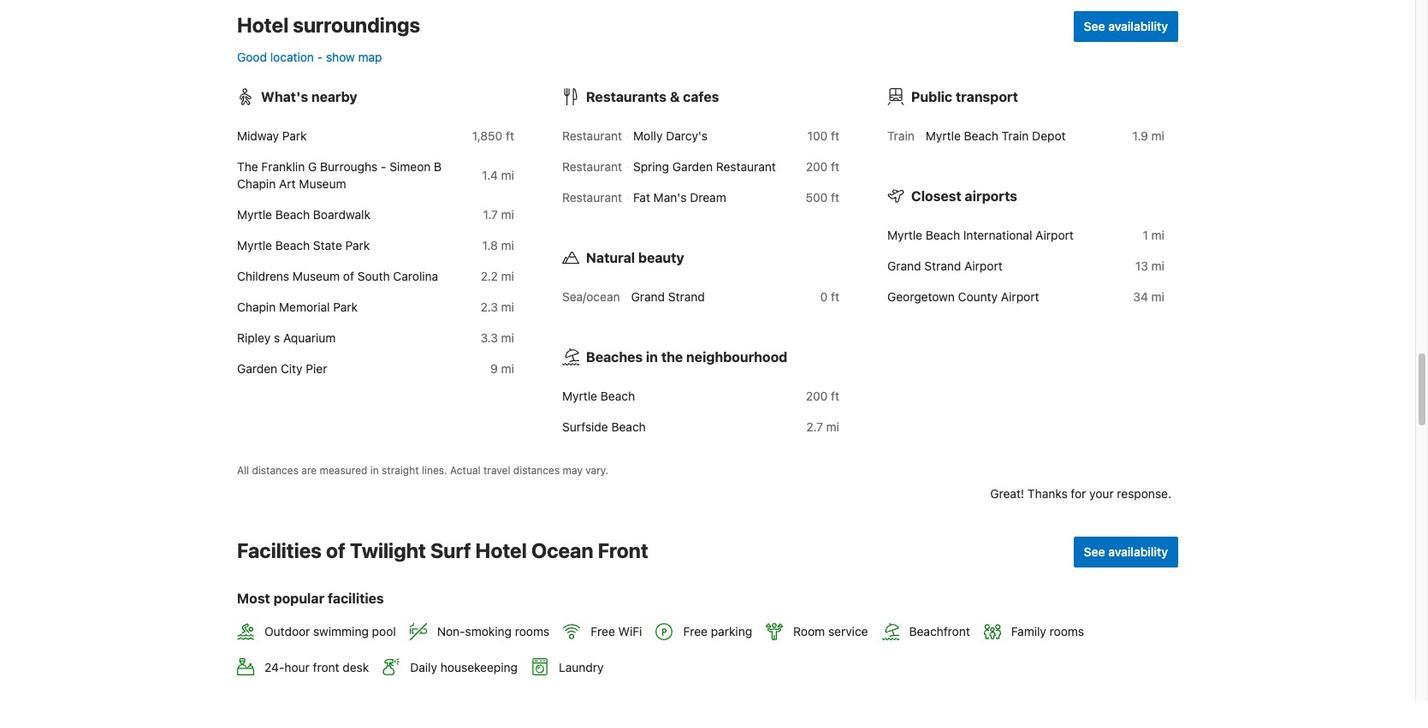 Task type: locate. For each thing, give the bounding box(es) containing it.
1.9
[[1133, 128, 1149, 143]]

mi for 2.3 mi
[[501, 300, 515, 314]]

2 vertical spatial airport
[[1002, 289, 1040, 304]]

daily housekeeping
[[410, 660, 518, 674]]

2 see availability button from the top
[[1074, 537, 1179, 568]]

in left the
[[646, 349, 658, 365]]

garden down ripley
[[237, 361, 278, 376]]

0 vertical spatial availability
[[1109, 19, 1169, 33]]

myrtle down public
[[926, 128, 961, 143]]

1 see availability from the top
[[1084, 19, 1169, 33]]

free left wifi
[[591, 624, 615, 639]]

surfside beach
[[562, 420, 646, 434]]

location
[[270, 50, 314, 64]]

1 availability from the top
[[1109, 19, 1169, 33]]

airport right 'county'
[[1002, 289, 1040, 304]]

hotel right surf
[[476, 539, 527, 563]]

1 horizontal spatial grand
[[888, 259, 922, 273]]

what's nearby
[[261, 89, 358, 105]]

distances right all
[[252, 464, 299, 477]]

county
[[959, 289, 998, 304]]

0 vertical spatial chapin
[[237, 176, 276, 191]]

mi
[[1152, 128, 1165, 143], [501, 168, 515, 182], [501, 207, 515, 222], [1152, 228, 1165, 242], [501, 238, 515, 253], [1152, 259, 1165, 273], [501, 269, 515, 283], [1152, 289, 1165, 304], [501, 300, 515, 314], [501, 331, 515, 345], [501, 361, 515, 376], [827, 420, 840, 434]]

restaurant for fat man's dream
[[562, 190, 622, 205]]

see
[[1084, 19, 1106, 33], [1084, 545, 1106, 559]]

1 free from the left
[[591, 624, 615, 639]]

hour
[[285, 660, 310, 674]]

restaurants & cafes
[[586, 89, 720, 105]]

public
[[912, 89, 953, 105]]

chapin down the
[[237, 176, 276, 191]]

restaurant for spring garden restaurant
[[562, 159, 622, 174]]

2 see from the top
[[1084, 545, 1106, 559]]

beaches in the neighbourhood
[[586, 349, 788, 365]]

depot
[[1033, 128, 1066, 143]]

of left south
[[343, 269, 354, 283]]

200 up 500
[[806, 159, 828, 174]]

beach down transport
[[965, 128, 999, 143]]

availability
[[1109, 19, 1169, 33], [1109, 545, 1169, 559]]

0 vertical spatial 200
[[806, 159, 828, 174]]

park up franklin
[[282, 128, 307, 143]]

airport down myrtle beach international airport
[[965, 259, 1003, 273]]

mi right 34
[[1152, 289, 1165, 304]]

1 vertical spatial airport
[[965, 259, 1003, 273]]

most
[[237, 591, 270, 606]]

0 vertical spatial museum
[[299, 176, 346, 191]]

0 vertical spatial see
[[1084, 19, 1106, 33]]

1 rooms from the left
[[515, 624, 550, 639]]

grand for grand strand
[[631, 289, 665, 304]]

myrtle down closest
[[888, 228, 923, 242]]

1 vertical spatial grand
[[631, 289, 665, 304]]

1 vertical spatial -
[[381, 159, 387, 174]]

200 ft up 500 ft
[[806, 159, 840, 174]]

myrtle for myrtle beach boardwalk
[[237, 207, 272, 222]]

see for hotel surroundings
[[1084, 19, 1106, 33]]

actual
[[450, 464, 481, 477]]

airport
[[1036, 228, 1074, 242], [965, 259, 1003, 273], [1002, 289, 1040, 304]]

1.7
[[483, 207, 498, 222]]

mi right 2.7
[[827, 420, 840, 434]]

0 horizontal spatial strand
[[669, 289, 705, 304]]

rooms right family
[[1050, 624, 1085, 639]]

1 chapin from the top
[[237, 176, 276, 191]]

free for free wifi
[[591, 624, 615, 639]]

24-
[[265, 660, 285, 674]]

of up facilities
[[326, 539, 346, 563]]

mi right 1.4
[[501, 168, 515, 182]]

myrtle up childrens
[[237, 238, 272, 253]]

mi for 1.8 mi
[[501, 238, 515, 253]]

restaurant
[[562, 128, 622, 143], [562, 159, 622, 174], [716, 159, 776, 174], [562, 190, 622, 205]]

spring
[[634, 159, 670, 174]]

mi right 2.2
[[501, 269, 515, 283]]

molly
[[634, 128, 663, 143]]

ft for molly darcy's
[[831, 128, 840, 143]]

1 vertical spatial in
[[370, 464, 379, 477]]

see availability
[[1084, 19, 1169, 33], [1084, 545, 1169, 559]]

500
[[806, 190, 828, 205]]

beach down myrtle beach boardwalk
[[276, 238, 310, 253]]

ft right "0"
[[831, 289, 840, 304]]

0 horizontal spatial train
[[888, 128, 915, 143]]

garden down darcy's
[[673, 159, 713, 174]]

1 distances from the left
[[252, 464, 299, 477]]

0 vertical spatial strand
[[925, 259, 962, 273]]

beach up grand strand airport
[[926, 228, 961, 242]]

your
[[1090, 486, 1114, 501]]

myrtle up surfside
[[562, 389, 598, 403]]

mi for 2.2 mi
[[501, 269, 515, 283]]

mi for 2.7 mi
[[827, 420, 840, 434]]

ripley s aquarium
[[237, 331, 336, 345]]

1 vertical spatial see availability
[[1084, 545, 1169, 559]]

ft for spring garden restaurant
[[831, 159, 840, 174]]

1 horizontal spatial distances
[[514, 464, 560, 477]]

midway
[[237, 128, 279, 143]]

transport
[[956, 89, 1019, 105]]

popular
[[274, 591, 325, 606]]

1 vertical spatial 200
[[806, 389, 828, 403]]

0 vertical spatial in
[[646, 349, 658, 365]]

park
[[282, 128, 307, 143], [346, 238, 370, 253], [333, 300, 358, 314]]

good
[[237, 50, 267, 64]]

laundry
[[559, 660, 604, 674]]

hotel up good
[[237, 13, 289, 37]]

1 horizontal spatial rooms
[[1050, 624, 1085, 639]]

1 vertical spatial park
[[346, 238, 370, 253]]

great! thanks for your response.
[[991, 486, 1172, 501]]

ft
[[506, 128, 515, 143], [831, 128, 840, 143], [831, 159, 840, 174], [831, 190, 840, 205], [831, 289, 840, 304], [831, 389, 840, 403]]

mi right the 13
[[1152, 259, 1165, 273]]

chapin up ripley
[[237, 300, 276, 314]]

restaurant up dream
[[716, 159, 776, 174]]

of
[[343, 269, 354, 283], [326, 539, 346, 563]]

1 horizontal spatial in
[[646, 349, 658, 365]]

train down public
[[888, 128, 915, 143]]

0 vertical spatial see availability
[[1084, 19, 1169, 33]]

2 free from the left
[[684, 624, 708, 639]]

grand up georgetown
[[888, 259, 922, 273]]

1 vertical spatial 200 ft
[[806, 389, 840, 403]]

strand down beauty
[[669, 289, 705, 304]]

twilight
[[350, 539, 426, 563]]

1,850 ft
[[472, 128, 515, 143]]

museum inside the franklin g burroughs - simeon b chapin art museum
[[299, 176, 346, 191]]

mi right 2.3
[[501, 300, 515, 314]]

non-
[[437, 624, 465, 639]]

mi for 1.7 mi
[[501, 207, 515, 222]]

0 horizontal spatial garden
[[237, 361, 278, 376]]

200 ft up 2.7 mi
[[806, 389, 840, 403]]

200 up 2.7
[[806, 389, 828, 403]]

1 vertical spatial strand
[[669, 289, 705, 304]]

0 horizontal spatial -
[[317, 50, 323, 64]]

2 see availability from the top
[[1084, 545, 1169, 559]]

thanks
[[1028, 486, 1068, 501]]

restaurant for molly darcy's
[[562, 128, 622, 143]]

strand up georgetown county airport
[[925, 259, 962, 273]]

mi right 3.3
[[501, 331, 515, 345]]

pier
[[306, 361, 327, 376]]

1 vertical spatial see availability button
[[1074, 537, 1179, 568]]

mi right 1
[[1152, 228, 1165, 242]]

mi right 9
[[501, 361, 515, 376]]

train
[[888, 128, 915, 143], [1002, 128, 1029, 143]]

1 train from the left
[[888, 128, 915, 143]]

free left parking
[[684, 624, 708, 639]]

0 horizontal spatial grand
[[631, 289, 665, 304]]

grand for grand strand airport
[[888, 259, 922, 273]]

0 vertical spatial 200 ft
[[806, 159, 840, 174]]

mi right 1.9 on the right top
[[1152, 128, 1165, 143]]

1.9 mi
[[1133, 128, 1165, 143]]

park down childrens museum of south carolina
[[333, 300, 358, 314]]

1 vertical spatial hotel
[[476, 539, 527, 563]]

s
[[274, 331, 280, 345]]

mi for 9 mi
[[501, 361, 515, 376]]

art
[[279, 176, 296, 191]]

1 horizontal spatial free
[[684, 624, 708, 639]]

1 horizontal spatial strand
[[925, 259, 962, 273]]

hotel
[[237, 13, 289, 37], [476, 539, 527, 563]]

ft right "100"
[[831, 128, 840, 143]]

- left show
[[317, 50, 323, 64]]

1 vertical spatial see
[[1084, 545, 1106, 559]]

- inside the franklin g burroughs - simeon b chapin art museum
[[381, 159, 387, 174]]

1 see availability button from the top
[[1074, 11, 1179, 42]]

beach for state
[[276, 238, 310, 253]]

1 vertical spatial chapin
[[237, 300, 276, 314]]

ft down 100 ft
[[831, 159, 840, 174]]

0 horizontal spatial free
[[591, 624, 615, 639]]

beach down art
[[276, 207, 310, 222]]

myrtle down the
[[237, 207, 272, 222]]

ripley
[[237, 331, 271, 345]]

ft right 500
[[831, 190, 840, 205]]

what's
[[261, 89, 308, 105]]

0 vertical spatial hotel
[[237, 13, 289, 37]]

1 vertical spatial of
[[326, 539, 346, 563]]

1 vertical spatial museum
[[293, 269, 340, 283]]

200
[[806, 159, 828, 174], [806, 389, 828, 403]]

museum down g
[[299, 176, 346, 191]]

mi right the 1.7
[[501, 207, 515, 222]]

distances left the may
[[514, 464, 560, 477]]

in left straight
[[370, 464, 379, 477]]

1 vertical spatial availability
[[1109, 545, 1169, 559]]

1 horizontal spatial garden
[[673, 159, 713, 174]]

museum down state
[[293, 269, 340, 283]]

aquarium
[[283, 331, 336, 345]]

most popular facilities
[[237, 591, 384, 606]]

0 vertical spatial grand
[[888, 259, 922, 273]]

beach for train
[[965, 128, 999, 143]]

1 horizontal spatial -
[[381, 159, 387, 174]]

closest airports
[[912, 188, 1018, 204]]

1 horizontal spatial train
[[1002, 128, 1029, 143]]

restaurant left fat
[[562, 190, 622, 205]]

childrens
[[237, 269, 290, 283]]

public transport
[[912, 89, 1019, 105]]

1 see from the top
[[1084, 19, 1106, 33]]

-
[[317, 50, 323, 64], [381, 159, 387, 174]]

2.2
[[481, 269, 498, 283]]

availability for facilities of twilight surf hotel ocean front
[[1109, 545, 1169, 559]]

0 horizontal spatial rooms
[[515, 624, 550, 639]]

room service
[[794, 624, 869, 639]]

0 horizontal spatial distances
[[252, 464, 299, 477]]

parking
[[711, 624, 753, 639]]

2 availability from the top
[[1109, 545, 1169, 559]]

distances
[[252, 464, 299, 477], [514, 464, 560, 477]]

myrtle beach boardwalk
[[237, 207, 371, 222]]

rooms right smoking
[[515, 624, 550, 639]]

0 vertical spatial see availability button
[[1074, 11, 1179, 42]]

park right state
[[346, 238, 370, 253]]

200 ft
[[806, 159, 840, 174], [806, 389, 840, 403]]

surroundings
[[293, 13, 420, 37]]

ft for fat man's dream
[[831, 190, 840, 205]]

0
[[821, 289, 828, 304]]

1.4
[[482, 168, 498, 182]]

2 200 from the top
[[806, 389, 828, 403]]

train left depot
[[1002, 128, 1029, 143]]

- left simeon
[[381, 159, 387, 174]]

grand down natural beauty
[[631, 289, 665, 304]]

grand
[[888, 259, 922, 273], [631, 289, 665, 304]]

myrtle beach
[[562, 389, 635, 403]]

the
[[662, 349, 683, 365]]

restaurant left spring
[[562, 159, 622, 174]]

chapin
[[237, 176, 276, 191], [237, 300, 276, 314]]

mi right 1.8
[[501, 238, 515, 253]]

beach for international
[[926, 228, 961, 242]]

airport right international
[[1036, 228, 1074, 242]]

see availability for hotel surroundings
[[1084, 19, 1169, 33]]

are
[[302, 464, 317, 477]]

0 ft
[[821, 289, 840, 304]]

9
[[491, 361, 498, 376]]

ft for grand strand
[[831, 289, 840, 304]]

beach
[[965, 128, 999, 143], [276, 207, 310, 222], [926, 228, 961, 242], [276, 238, 310, 253], [601, 389, 635, 403], [612, 420, 646, 434]]

2 rooms from the left
[[1050, 624, 1085, 639]]

swimming
[[313, 624, 369, 639]]

0 vertical spatial garden
[[673, 159, 713, 174]]

restaurant down the restaurants
[[562, 128, 622, 143]]



Task type: describe. For each thing, give the bounding box(es) containing it.
cafes
[[683, 89, 720, 105]]

2 train from the left
[[1002, 128, 1029, 143]]

1 200 ft from the top
[[806, 159, 840, 174]]

family
[[1012, 624, 1047, 639]]

100
[[808, 128, 828, 143]]

closest
[[912, 188, 962, 204]]

chapin memorial park
[[237, 300, 358, 314]]

surfside
[[562, 420, 609, 434]]

beachfront
[[910, 624, 971, 639]]

2 distances from the left
[[514, 464, 560, 477]]

dream
[[690, 190, 727, 205]]

facilities
[[237, 539, 322, 563]]

franklin
[[262, 159, 305, 174]]

surf
[[431, 539, 471, 563]]

show
[[326, 50, 355, 64]]

1 200 from the top
[[806, 159, 828, 174]]

great!
[[991, 486, 1025, 501]]

room
[[794, 624, 826, 639]]

daily
[[410, 660, 438, 674]]

outdoor
[[265, 624, 310, 639]]

for
[[1071, 486, 1087, 501]]

ft right 1,850
[[506, 128, 515, 143]]

the
[[237, 159, 258, 174]]

georgetown county airport
[[888, 289, 1040, 304]]

myrtle beach train depot
[[926, 128, 1066, 143]]

1 vertical spatial garden
[[237, 361, 278, 376]]

1.4 mi
[[482, 168, 515, 182]]

34
[[1134, 289, 1149, 304]]

childrens museum of south carolina
[[237, 269, 439, 283]]

beach down myrtle beach
[[612, 420, 646, 434]]

all distances are measured in straight lines. actual travel distances may vary.
[[237, 464, 609, 477]]

myrtle beach international airport
[[888, 228, 1074, 242]]

0 horizontal spatial hotel
[[237, 13, 289, 37]]

facilities
[[328, 591, 384, 606]]

state
[[313, 238, 342, 253]]

mi for 1 mi
[[1152, 228, 1165, 242]]

chapin inside the franklin g burroughs - simeon b chapin art museum
[[237, 176, 276, 191]]

front
[[313, 660, 340, 674]]

mi for 1.9 mi
[[1152, 128, 1165, 143]]

myrtle for myrtle beach train depot
[[926, 128, 961, 143]]

garden city pier
[[237, 361, 327, 376]]

see availability button for hotel surroundings
[[1074, 11, 1179, 42]]

mi for 1.4 mi
[[501, 168, 515, 182]]

may
[[563, 464, 583, 477]]

1
[[1143, 228, 1149, 242]]

molly darcy's
[[634, 128, 708, 143]]

13 mi
[[1136, 259, 1165, 273]]

1 horizontal spatial hotel
[[476, 539, 527, 563]]

strand for grand strand airport
[[925, 259, 962, 273]]

beaches
[[586, 349, 643, 365]]

0 vertical spatial park
[[282, 128, 307, 143]]

1.8
[[482, 238, 498, 253]]

strand for grand strand
[[669, 289, 705, 304]]

natural beauty
[[586, 250, 685, 265]]

beach up surfside beach
[[601, 389, 635, 403]]

3.3
[[481, 331, 498, 345]]

1.7 mi
[[483, 207, 515, 222]]

500 ft
[[806, 190, 840, 205]]

memorial
[[279, 300, 330, 314]]

&
[[670, 89, 680, 105]]

measured
[[320, 464, 368, 477]]

lines.
[[422, 464, 447, 477]]

mi for 3.3 mi
[[501, 331, 515, 345]]

beach for boardwalk
[[276, 207, 310, 222]]

2 vertical spatial park
[[333, 300, 358, 314]]

0 vertical spatial -
[[317, 50, 323, 64]]

see for facilities of twilight surf hotel ocean front
[[1084, 545, 1106, 559]]

good location - show map link
[[237, 50, 382, 64]]

airport for georgetown county airport
[[1002, 289, 1040, 304]]

good location - show map
[[237, 50, 382, 64]]

see availability for facilities of twilight surf hotel ocean front
[[1084, 545, 1169, 559]]

restaurants
[[586, 89, 667, 105]]

airports
[[965, 188, 1018, 204]]

myrtle beach state park
[[237, 238, 370, 253]]

smoking
[[465, 624, 512, 639]]

straight
[[382, 464, 419, 477]]

desk
[[343, 660, 369, 674]]

0 vertical spatial of
[[343, 269, 354, 283]]

see availability button for facilities of twilight surf hotel ocean front
[[1074, 537, 1179, 568]]

spring garden restaurant
[[634, 159, 776, 174]]

south
[[358, 269, 390, 283]]

0 horizontal spatial in
[[370, 464, 379, 477]]

non-smoking rooms
[[437, 624, 550, 639]]

travel
[[484, 464, 511, 477]]

g
[[308, 159, 317, 174]]

simeon
[[390, 159, 431, 174]]

b
[[434, 159, 442, 174]]

airport for grand strand airport
[[965, 259, 1003, 273]]

fat
[[634, 190, 651, 205]]

13
[[1136, 259, 1149, 273]]

myrtle for myrtle beach international airport
[[888, 228, 923, 242]]

2.7 mi
[[807, 420, 840, 434]]

outdoor swimming pool
[[265, 624, 396, 639]]

myrtle for myrtle beach
[[562, 389, 598, 403]]

hotel surroundings
[[237, 13, 420, 37]]

boardwalk
[[313, 207, 371, 222]]

0 vertical spatial airport
[[1036, 228, 1074, 242]]

mi for 13 mi
[[1152, 259, 1165, 273]]

darcy's
[[666, 128, 708, 143]]

mi for 34 mi
[[1152, 289, 1165, 304]]

1 mi
[[1143, 228, 1165, 242]]

vary.
[[586, 464, 609, 477]]

100 ft
[[808, 128, 840, 143]]

2 200 ft from the top
[[806, 389, 840, 403]]

2 chapin from the top
[[237, 300, 276, 314]]

availability for hotel surroundings
[[1109, 19, 1169, 33]]

city
[[281, 361, 303, 376]]

family rooms
[[1012, 624, 1085, 639]]

myrtle for myrtle beach state park
[[237, 238, 272, 253]]

natural
[[586, 250, 635, 265]]

grand strand airport
[[888, 259, 1003, 273]]

nearby
[[312, 89, 358, 105]]

neighbourhood
[[687, 349, 788, 365]]

2.7
[[807, 420, 824, 434]]

ft up 2.7 mi
[[831, 389, 840, 403]]

free for free parking
[[684, 624, 708, 639]]

24-hour front desk
[[265, 660, 369, 674]]

international
[[964, 228, 1033, 242]]

man's
[[654, 190, 687, 205]]



Task type: vqa. For each thing, say whether or not it's contained in the screenshot.
Suites
no



